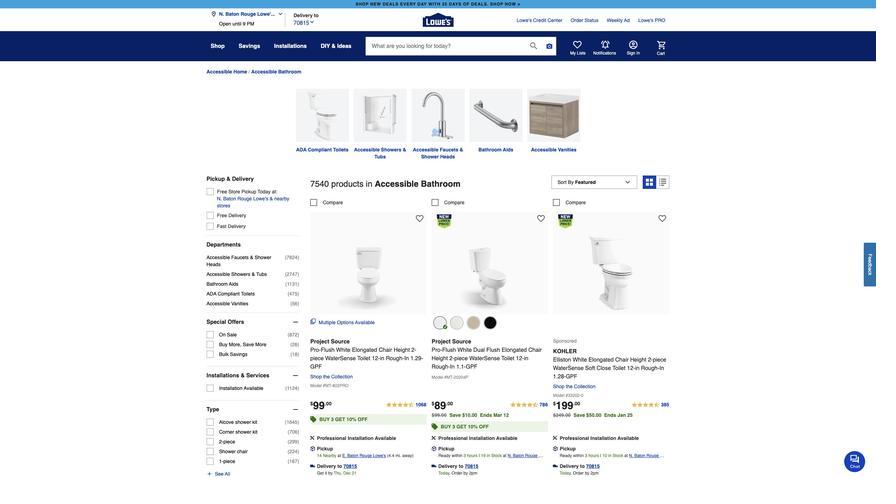 Task type: describe. For each thing, give the bounding box(es) containing it.
in inside project source pro-flush white dual flush elongated chair height 2-piece watersense toilet 12-in rough-in 1.1-gpf
[[524, 356, 529, 362]]

height inside project source pro-flush white dual flush elongated chair height 2-piece watersense toilet 12-in rough-in 1.1-gpf
[[432, 356, 448, 362]]

all
[[225, 471, 230, 477]]

0 horizontal spatial save
[[243, 342, 254, 347]]

sponsored
[[553, 338, 577, 344]]

buy for tag filled image
[[441, 424, 451, 430]]

1 horizontal spatial the
[[566, 384, 573, 389]]

2pm for 19
[[469, 471, 478, 476]]

5013595669 element
[[553, 199, 586, 206]]

1645
[[287, 419, 298, 425]]

showers inside accessible showers & tubs
[[381, 147, 402, 153]]

rouge inside n. baton rouge lowe's & nearby stores
[[238, 196, 252, 201]]

toilet for source
[[358, 356, 371, 362]]

baton inside button
[[225, 11, 239, 17]]

available down installations & services button
[[244, 386, 264, 391]]

accessible showers & tubs inside 'link'
[[354, 147, 408, 160]]

credit
[[533, 17, 547, 23]]

0 horizontal spatial today
[[258, 189, 271, 194]]

pickup up n. baton rouge lowe's & nearby stores
[[242, 189, 256, 194]]

chevron down image inside n. baton rouge lowe'... button
[[275, 11, 283, 17]]

corner shower kit
[[219, 429, 258, 435]]

4.5 stars image for 99
[[386, 401, 427, 409]]

accessible inside accessible showers & tubs
[[354, 147, 380, 153]]

sign in
[[627, 51, 640, 56]]

piece inside project source pro-flush white elongated chair height 2- piece watersense toilet 12-in rough-in 1.29- gpf
[[310, 356, 324, 362]]

compare for 5006032715 element
[[323, 200, 343, 205]]

toilet inside project source pro-flush white dual flush elongated chair height 2-piece watersense toilet 12-in rough-in 1.1-gpf
[[502, 356, 515, 362]]

1 vertical spatial shop the collection link
[[553, 384, 599, 389]]

) for ( 56 )
[[298, 301, 299, 306]]

chair
[[237, 449, 248, 454]]

lists
[[577, 51, 586, 56]]

1068
[[416, 402, 427, 408]]

0 horizontal spatial compliant
[[218, 291, 240, 297]]

with
[[429, 2, 441, 7]]

compare for the 5013595669 element
[[566, 200, 586, 205]]

1 horizontal spatial shower
[[255, 255, 271, 260]]

was price $249.00 element
[[553, 411, 574, 418]]

get
[[317, 471, 324, 476]]

watersense inside project source pro-flush white elongated chair height 2- piece watersense toilet 12-in rough-in 1.29- gpf
[[325, 356, 356, 362]]

1 assembly image from the left
[[310, 436, 315, 440]]

1.29-
[[411, 356, 423, 362]]

bone image
[[467, 316, 481, 330]]

within for ready within 3 hours | 19 in stock at n. baton rouge lowe's
[[452, 454, 463, 458]]

of
[[463, 2, 470, 7]]

model for model # 33202-0
[[553, 393, 565, 398]]

1 vertical spatial accessible vanities
[[207, 301, 248, 306]]

1 vertical spatial ada
[[207, 291, 217, 297]]

10
[[603, 454, 607, 458]]

center
[[548, 17, 563, 23]]

2 e from the top
[[868, 260, 873, 262]]

# for mt-20204p
[[445, 375, 447, 380]]

pickup up stores
[[207, 176, 225, 182]]

vanities inside accessible vanities 'link'
[[558, 147, 577, 153]]

14 nearby at e. baton rouge lowe's (4.4 mi. away)
[[317, 454, 414, 458]]

installation for assembly icon
[[469, 436, 495, 441]]

accessible vanities inside 'link'
[[531, 147, 577, 153]]

diy & ideas
[[321, 43, 352, 49]]

n. inside n. baton rouge lowe's & nearby stores
[[217, 196, 222, 201]]

tag filled image
[[432, 422, 438, 432]]

802pro
[[333, 384, 349, 388]]

0 horizontal spatial faucets
[[231, 255, 249, 260]]

order for ready within 3 hours | 10 in stock at n. baton rouge lowe's
[[573, 471, 584, 476]]

3 professional installation available from the left
[[560, 436, 639, 441]]

1 vertical spatial accessible faucets & shower heads
[[207, 255, 271, 267]]

days
[[449, 2, 462, 7]]

3 down $ 99 .00
[[331, 417, 334, 422]]

hours for 10
[[589, 454, 599, 458]]

get it by thu, dec 21
[[317, 471, 357, 476]]

n. baton rouge lowe's & nearby stores
[[217, 196, 289, 208]]

model # mt-20204p
[[432, 375, 469, 380]]

it
[[325, 471, 327, 476]]

actual price $199.00 element
[[553, 400, 580, 412]]

free for free store pickup today at:
[[217, 189, 227, 194]]

chat invite button image
[[845, 451, 866, 472]]

3 inside the ready within 3 hours | 10 in stock at n. baton rouge lowe's
[[585, 454, 588, 458]]

70815 for pickup image associated with ready within 3 hours | 10 in stock at n. baton rouge lowe's
[[586, 464, 600, 469]]

lowe's inside the ready within 3 hours | 10 in stock at n. baton rouge lowe's
[[629, 461, 642, 465]]

actual price $89.00 element
[[432, 400, 453, 412]]

rough- for 1.29-
[[386, 356, 404, 362]]

by for ready within 3 hours | 19 in stock at n. baton rouge lowe's
[[464, 471, 468, 476]]

0 vertical spatial heads
[[440, 154, 455, 160]]

a
[[868, 268, 873, 270]]

minus image for installations & services
[[292, 372, 299, 379]]

$ for 99
[[310, 401, 313, 407]]

199
[[556, 400, 574, 412]]

( 872 )
[[288, 332, 299, 338]]

.00 for 89
[[446, 401, 453, 407]]

my lists link
[[571, 41, 586, 56]]

n. baton rouge lowe's button for ready within 3 hours | 19 in stock at n. baton rouge lowe's
[[508, 452, 548, 465]]

shop new deals every day with 25 days of deals. shop now >
[[356, 2, 521, 7]]

) for ( 2747 )
[[298, 271, 299, 277]]

until
[[233, 21, 242, 27]]

1 vertical spatial chevron down image
[[309, 19, 315, 25]]

departments element
[[207, 241, 299, 248]]

ends jan 25 element
[[604, 413, 636, 418]]

multiple options available link
[[310, 319, 375, 326]]

0 vertical spatial savings
[[239, 43, 260, 49]]

available for 2nd assembly image from the left
[[618, 436, 639, 441]]

1 vertical spatial toilets
[[241, 291, 255, 297]]

type
[[207, 407, 219, 413]]

lowe's credit center link
[[517, 17, 563, 24]]

) for ( 167 )
[[298, 459, 299, 464]]

search image
[[530, 42, 537, 49]]

shower chair
[[219, 449, 248, 454]]

( 7824 )
[[285, 255, 299, 260]]

1 vertical spatial aids
[[229, 281, 238, 287]]

truck filled image for today
[[553, 464, 558, 469]]

alcove shower kit
[[219, 419, 257, 425]]

in inside project source pro-flush white elongated chair height 2- piece watersense toilet 12-in rough-in 1.29- gpf
[[404, 356, 409, 362]]

accessible faucets & shower heads link
[[409, 89, 467, 160]]

black image
[[484, 316, 497, 330]]

mt- for 20204p
[[447, 375, 454, 380]]

soft
[[586, 365, 595, 372]]

shower for corner
[[236, 429, 251, 435]]

10% for tag filled image
[[468, 424, 478, 430]]

chair inside project source pro-flush white elongated chair height 2- piece watersense toilet 12-in rough-in 1.29- gpf
[[379, 347, 392, 353]]

model for model # mt-802pro
[[310, 384, 322, 388]]

2pm for 10
[[591, 471, 599, 476]]

more,
[[229, 342, 242, 347]]

1 professional installation available from the left
[[317, 436, 396, 441]]

stock for 19
[[492, 454, 502, 458]]

free for free delivery
[[217, 213, 227, 218]]

1 vertical spatial showers
[[231, 271, 250, 277]]

2 professional from the left
[[439, 436, 468, 441]]

1 horizontal spatial 25
[[628, 413, 633, 418]]

1131
[[287, 281, 298, 287]]

( for 299
[[288, 439, 289, 445]]

today for ready within 3 hours | 19 in stock at n. baton rouge lowe's
[[439, 471, 450, 476]]

every
[[400, 2, 416, 7]]

2- inside project source pro-flush white dual flush elongated chair height 2-piece watersense toilet 12-in rough-in 1.1-gpf
[[450, 356, 455, 362]]

( for 1645
[[285, 419, 287, 425]]

get for tag filled icon
[[335, 417, 345, 422]]

.00 for 99
[[325, 401, 332, 407]]

( 1645 )
[[285, 419, 299, 425]]

buy 3 get 10% off for tag filled icon
[[320, 417, 368, 422]]

lowe's pro link
[[639, 17, 666, 24]]

ends for 199
[[604, 413, 616, 418]]

diy
[[321, 43, 330, 49]]

( 18 )
[[291, 352, 299, 357]]

hours for 19
[[467, 454, 478, 458]]

5006032715 element
[[310, 199, 343, 206]]

385 button
[[632, 401, 670, 409]]

actual price $99.00 element
[[310, 400, 332, 412]]

10% for tag filled icon
[[347, 417, 357, 422]]

buy more, save more
[[219, 342, 267, 347]]

70815 for ready within 3 hours | 19 in stock at n. baton rouge lowe's pickup image
[[465, 464, 479, 469]]

$249.00 save $50.00 ends jan 25
[[553, 413, 633, 418]]

plus image
[[207, 471, 212, 477]]

available right options
[[355, 320, 375, 325]]

224
[[289, 449, 298, 454]]

4.5 stars image for 199
[[632, 401, 670, 409]]

to for ready within 3 hours | 19 in stock at n. baton rouge lowe's pickup image
[[459, 464, 464, 469]]

order inside order status link
[[571, 17, 584, 23]]

706
[[289, 429, 298, 435]]

2- inside kohler elliston white elongated chair height 2-piece watersense soft close toilet 12-in rough-in 1.28-gpf
[[648, 357, 653, 363]]

2 shop from the left
[[490, 2, 504, 7]]

list view image
[[660, 179, 667, 186]]

day
[[418, 2, 427, 7]]

, for ready within 3 hours | 19 in stock at n. baton rouge lowe's
[[450, 471, 451, 476]]

$249.00
[[553, 413, 571, 418]]

1 horizontal spatial ada
[[296, 147, 307, 153]]

tag filled image
[[310, 415, 317, 424]]

delivery to 70815 for ready within 3 hours | 10 in stock at n. baton rouge lowe's
[[560, 464, 600, 469]]

fast delivery
[[217, 224, 246, 229]]

n. baton rouge lowe's button for ready within 3 hours | 10 in stock at n. baton rouge lowe's
[[629, 452, 670, 465]]

$ for 199
[[553, 401, 556, 407]]

within for ready within 3 hours | 10 in stock at n. baton rouge lowe's
[[573, 454, 584, 458]]

( 224 )
[[288, 449, 299, 454]]

buy
[[219, 342, 228, 347]]

20204p
[[454, 375, 469, 380]]

project source pro-flush white elongated chair height 2-piece watersense toilet 12-in rough-in 1.29-gpf image
[[330, 235, 407, 312]]

elongated inside kohler elliston white elongated chair height 2-piece watersense soft close toilet 12-in rough-in 1.28-gpf
[[589, 357, 614, 363]]

elliston
[[553, 357, 571, 363]]

stock for 10
[[613, 454, 624, 458]]

model for model # mt-20204p
[[432, 375, 443, 380]]

weekly ad link
[[607, 17, 630, 24]]

| for 10
[[600, 454, 602, 458]]

shop button
[[211, 40, 225, 52]]

pro- for pro-flush white elongated chair height 2- piece watersense toilet 12-in rough-in 1.29- gpf
[[310, 347, 321, 353]]

compliant inside ada compliant toilets link
[[308, 147, 332, 153]]

1 delivery to 70815 from the left
[[317, 464, 357, 469]]

installation for 2nd assembly image from the left
[[591, 436, 617, 441]]

tubs inside accessible showers & tubs
[[375, 154, 386, 160]]

( 706 )
[[288, 429, 299, 435]]

off for tag filled icon
[[358, 417, 368, 422]]

installations & services button
[[207, 367, 299, 385]]

12- for source
[[372, 356, 380, 362]]

ready within 3 hours | 19 in stock at n. baton rouge lowe's
[[439, 454, 539, 465]]

$ 199 .00
[[553, 400, 580, 412]]

ready within 3 hours | 10 in stock at n. baton rouge lowe's
[[560, 454, 660, 465]]

deals.
[[471, 2, 489, 7]]

white for elongated
[[336, 347, 351, 353]]

white inside kohler elliston white elongated chair height 2-piece watersense soft close toilet 12-in rough-in 1.28-gpf
[[573, 357, 587, 363]]

0 vertical spatial faucets
[[440, 147, 459, 153]]

minus image
[[292, 406, 299, 413]]

special
[[207, 319, 226, 325]]

5006032707 element
[[432, 199, 465, 206]]

14
[[317, 454, 322, 458]]

shower for alcove
[[235, 419, 251, 425]]

today , order by 2pm for ready within 3 hours | 10 in stock at n. baton rouge lowe's
[[560, 471, 599, 476]]

( for 475
[[288, 291, 289, 297]]

sign
[[627, 51, 636, 56]]

0 horizontal spatial ada compliant toilets
[[207, 291, 255, 297]]

shower inside accessible faucets & shower heads link
[[421, 154, 439, 160]]

) for ( 872 )
[[298, 332, 299, 338]]

) for ( 224 )
[[298, 449, 299, 454]]

( 299 )
[[288, 439, 299, 445]]

at:
[[272, 189, 277, 194]]

now
[[505, 2, 516, 7]]

( 56 )
[[291, 301, 299, 306]]

installations for installations
[[274, 43, 307, 49]]

height inside kohler elliston white elongated chair height 2-piece watersense soft close toilet 12-in rough-in 1.28-gpf
[[631, 357, 647, 363]]

lowe's inside n. baton rouge lowe's & nearby stores
[[253, 196, 268, 201]]

off for tag filled image
[[479, 424, 489, 430]]

flush for 2-
[[442, 347, 456, 353]]

chair inside project source pro-flush white dual flush elongated chair height 2-piece watersense toilet 12-in rough-in 1.1-gpf
[[529, 347, 542, 353]]

) for ( 299 )
[[298, 439, 299, 445]]

1 horizontal spatial bathroom aids
[[479, 147, 514, 153]]

33202-
[[568, 393, 581, 398]]

order status link
[[571, 17, 599, 24]]

cart
[[657, 51, 665, 56]]

open until 9 pm
[[219, 21, 254, 27]]

89
[[435, 400, 446, 412]]

away)
[[402, 454, 414, 458]]

mt- for 802pro
[[325, 384, 333, 388]]

1 vertical spatial bathroom aids
[[207, 281, 238, 287]]

ada compliant toilets link
[[293, 89, 351, 153]]

( 475 )
[[288, 291, 299, 297]]

1 vertical spatial vanities
[[231, 301, 248, 306]]

lowe's home improvement lists image
[[573, 41, 582, 49]]

$99.00
[[432, 413, 447, 418]]

new lower price image for heart outline icon
[[559, 214, 573, 229]]

1 vertical spatial heads
[[207, 262, 221, 267]]



Task type: locate. For each thing, give the bounding box(es) containing it.
was price $99.00 element
[[432, 411, 450, 418]]

0 vertical spatial minus image
[[292, 319, 299, 326]]

2-piece
[[219, 439, 235, 445]]

by for ready within 3 hours | 10 in stock at n. baton rouge lowe's
[[585, 471, 590, 476]]

get for tag filled image
[[457, 424, 467, 430]]

1 heart outline image from the left
[[416, 215, 424, 222]]

faucets
[[440, 147, 459, 153], [231, 255, 249, 260]]

in inside button
[[637, 51, 640, 56]]

within inside ready within 3 hours | 19 in stock at n. baton rouge lowe's
[[452, 454, 463, 458]]

1 horizontal spatial 2pm
[[591, 471, 599, 476]]

0 horizontal spatial pro-
[[310, 347, 321, 353]]

) for ( 1131 )
[[298, 281, 299, 287]]

accessible
[[207, 69, 232, 75], [251, 69, 277, 75], [354, 147, 380, 153], [413, 147, 439, 153], [531, 147, 557, 153], [375, 179, 419, 189], [207, 255, 230, 260], [207, 271, 230, 277], [207, 301, 230, 306]]

| left 10
[[600, 454, 602, 458]]

white inside project source pro-flush white elongated chair height 2- piece watersense toilet 12-in rough-in 1.29- gpf
[[336, 347, 351, 353]]

source down oyster image
[[452, 339, 471, 345]]

close
[[597, 365, 611, 372]]

$ inside $ 89 .00
[[432, 401, 435, 407]]

rouge
[[241, 11, 256, 17], [238, 196, 252, 201], [360, 454, 372, 458], [525, 454, 538, 458], [647, 454, 659, 458]]

pickup image for ready within 3 hours | 19 in stock at n. baton rouge lowe's
[[432, 447, 437, 451]]

( for 706
[[288, 429, 289, 435]]

oyster image
[[450, 316, 464, 330]]

n. baton rouge lowe'... button
[[211, 7, 286, 21]]

buy 3 get 10% off for tag filled image
[[441, 424, 489, 430]]

pro- down white icon
[[432, 347, 442, 353]]

minus image up 1124
[[292, 372, 299, 379]]

5 ) from the top
[[298, 301, 299, 306]]

1 professional from the left
[[317, 436, 347, 441]]

gpf inside kohler elliston white elongated chair height 2-piece watersense soft close toilet 12-in rough-in 1.28-gpf
[[566, 374, 578, 380]]

n. baton rouge lowe's & nearby stores button
[[217, 195, 299, 209]]

14 ) from the top
[[298, 459, 299, 464]]

ready inside the ready within 3 hours | 10 in stock at n. baton rouge lowe's
[[560, 454, 572, 458]]

0 horizontal spatial hours
[[467, 454, 478, 458]]

save for 89
[[450, 413, 461, 418]]

camera image
[[546, 43, 553, 50]]

0 horizontal spatial |
[[479, 454, 480, 458]]

today , order by 2pm for ready within 3 hours | 19 in stock at n. baton rouge lowe's
[[439, 471, 478, 476]]

1 at from the left
[[338, 454, 341, 458]]

accessible faucets & shower heads
[[413, 147, 465, 160], [207, 255, 271, 267]]

4.5 stars image containing 786
[[510, 401, 548, 409]]

1 horizontal spatial tubs
[[375, 154, 386, 160]]

rough- inside project source pro-flush white elongated chair height 2- piece watersense toilet 12-in rough-in 1.29- gpf
[[386, 356, 404, 362]]

12
[[504, 413, 509, 418]]

1 free from the top
[[217, 189, 227, 194]]

collection for bottommost shop the collection 'link'
[[574, 384, 596, 389]]

toilet for elliston
[[613, 365, 626, 372]]

1 , from the left
[[450, 471, 451, 476]]

)
[[298, 255, 299, 260], [298, 271, 299, 277], [298, 281, 299, 287], [298, 291, 299, 297], [298, 301, 299, 306], [298, 332, 299, 338], [298, 342, 299, 347], [298, 352, 299, 357], [298, 386, 299, 391], [298, 419, 299, 425], [298, 429, 299, 435], [298, 439, 299, 445], [298, 449, 299, 454], [298, 459, 299, 464]]

installation for first assembly image from the left
[[348, 436, 374, 441]]

today , order by 2pm down ready within 3 hours | 19 in stock at n. baton rouge lowe's
[[439, 471, 478, 476]]

) for ( 475 )
[[298, 291, 299, 297]]

0 vertical spatial the
[[323, 374, 330, 380]]

pro- inside project source pro-flush white dual flush elongated chair height 2-piece watersense toilet 12-in rough-in 1.1-gpf
[[432, 347, 442, 353]]

) up 26
[[298, 332, 299, 338]]

2 $ from the left
[[432, 401, 435, 407]]

3 .00 from the left
[[574, 401, 580, 407]]

to for pickup icon
[[338, 464, 342, 469]]

white image
[[434, 316, 447, 330]]

1 $ from the left
[[310, 401, 313, 407]]

within inside the ready within 3 hours | 10 in stock at n. baton rouge lowe's
[[573, 454, 584, 458]]

height inside project source pro-flush white elongated chair height 2- piece watersense toilet 12-in rough-in 1.29- gpf
[[394, 347, 410, 353]]

piece inside kohler elliston white elongated chair height 2-piece watersense soft close toilet 12-in rough-in 1.28-gpf
[[653, 357, 667, 363]]

by
[[328, 471, 333, 476], [464, 471, 468, 476], [585, 471, 590, 476]]

gpf inside project source pro-flush white dual flush elongated chair height 2-piece watersense toilet 12-in rough-in 1.1-gpf
[[466, 364, 478, 370]]

hours inside the ready within 3 hours | 10 in stock at n. baton rouge lowe's
[[589, 454, 599, 458]]

available down jan
[[618, 436, 639, 441]]

4.5 stars image containing 1068
[[386, 401, 427, 409]]

ada compliant toilets
[[296, 147, 349, 153], [207, 291, 255, 297]]

0 horizontal spatial $
[[310, 401, 313, 407]]

& inside accessible showers & tubs
[[403, 147, 406, 153]]

0 vertical spatial collection
[[331, 374, 353, 380]]

hours left 19 on the right bottom of the page
[[467, 454, 478, 458]]

n. right location icon
[[219, 11, 224, 17]]

flush up "model # mt-20204p" at the bottom of page
[[442, 347, 456, 353]]

1124
[[287, 386, 298, 391]]

ada
[[296, 147, 307, 153], [207, 291, 217, 297]]

2 truck filled image from the left
[[553, 464, 558, 469]]

( for 1131
[[285, 281, 287, 287]]

gpf for elliston white elongated chair height 2-piece watersense soft close toilet 12-in rough-in 1.28-gpf
[[566, 374, 578, 380]]

2 horizontal spatial today
[[560, 471, 571, 476]]

white left 'dual'
[[458, 347, 472, 353]]

1 stock from the left
[[492, 454, 502, 458]]

1 vertical spatial savings
[[230, 352, 248, 357]]

1 vertical spatial tubs
[[256, 271, 267, 277]]

buy right tag filled image
[[441, 424, 451, 430]]

collection for the leftmost shop the collection 'link'
[[331, 374, 353, 380]]

at for ready within 3 hours | 19 in stock at n. baton rouge lowe's
[[503, 454, 507, 458]]

white inside project source pro-flush white dual flush elongated chair height 2-piece watersense toilet 12-in rough-in 1.1-gpf
[[458, 347, 472, 353]]

) up ( 2747 )
[[298, 255, 299, 260]]

within left 10
[[573, 454, 584, 458]]

1 vertical spatial #
[[323, 384, 325, 388]]

2 horizontal spatial shower
[[421, 154, 439, 160]]

$ 99 .00
[[310, 400, 332, 412]]

1 ) from the top
[[298, 255, 299, 260]]

minus image up ( 872 )
[[292, 319, 299, 326]]

2 horizontal spatial gpf
[[566, 374, 578, 380]]

2747
[[287, 271, 298, 277]]

0 vertical spatial accessible faucets & shower heads
[[413, 147, 465, 160]]

1 pickup image from the left
[[432, 447, 437, 451]]

shop
[[211, 43, 225, 49], [310, 374, 322, 380], [553, 384, 565, 389]]

3 flush from the left
[[487, 347, 500, 353]]

ends mar 12 element
[[480, 413, 512, 418]]

shop down 1.28-
[[553, 384, 565, 389]]

2 horizontal spatial toilet
[[613, 365, 626, 372]]

free left the store
[[217, 189, 227, 194]]

delivery to 70815 for ready within 3 hours | 19 in stock at n. baton rouge lowe's
[[439, 464, 479, 469]]

0 horizontal spatial shop the collection link
[[310, 374, 356, 380]]

1 horizontal spatial toilets
[[333, 147, 349, 153]]

0 horizontal spatial chevron down image
[[275, 11, 283, 17]]

minus image
[[292, 319, 299, 326], [292, 372, 299, 379]]

3 professional from the left
[[560, 436, 589, 441]]

0 horizontal spatial flush
[[321, 347, 335, 353]]

n. inside button
[[219, 11, 224, 17]]

source for elongated
[[331, 339, 350, 345]]

2 hours from the left
[[589, 454, 599, 458]]

4.5 stars image for 89
[[510, 401, 548, 409]]

pickup & delivery
[[207, 176, 254, 182]]

1-piece
[[219, 459, 235, 464]]

model left 20204p
[[432, 375, 443, 380]]

project for project source pro-flush white elongated chair height 2- piece watersense toilet 12-in rough-in 1.29- gpf
[[310, 339, 329, 345]]

0 horizontal spatial aids
[[229, 281, 238, 287]]

2 horizontal spatial shop
[[553, 384, 565, 389]]

shop the collection for bottommost shop the collection 'link'
[[553, 384, 596, 389]]

7 ) from the top
[[298, 342, 299, 347]]

2 , from the left
[[571, 471, 572, 476]]

1 horizontal spatial watersense
[[470, 356, 500, 362]]

2 stock from the left
[[613, 454, 624, 458]]

k
[[868, 273, 873, 275]]

lowe's home improvement account image
[[629, 41, 638, 49]]

free down stores
[[217, 213, 227, 218]]

elongated inside project source pro-flush white dual flush elongated chair height 2-piece watersense toilet 12-in rough-in 1.1-gpf
[[502, 347, 527, 353]]

1 vertical spatial installations
[[207, 373, 239, 379]]

1 e from the top
[[868, 257, 873, 260]]

25 inside shop new deals every day with 25 days of deals. shop now > "link"
[[442, 2, 448, 7]]

( for 167
[[288, 459, 289, 464]]

free store pickup today at:
[[217, 189, 277, 194]]

rouge inside ready within 3 hours | 19 in stock at n. baton rouge lowe's
[[525, 454, 538, 458]]

0 horizontal spatial watersense
[[325, 356, 356, 362]]

watersense inside project source pro-flush white dual flush elongated chair height 2-piece watersense toilet 12-in rough-in 1.1-gpf
[[470, 356, 500, 362]]

shop the collection up model # mt-802pro
[[310, 374, 353, 380]]

3 right tag filled image
[[453, 424, 455, 430]]

1 horizontal spatial assembly image
[[553, 436, 558, 440]]

pickup down $99.00
[[439, 446, 455, 452]]

1 project from the left
[[310, 339, 329, 345]]

kohler elliston white elongated chair height 2-piece watersense soft close toilet 12-in rough-in 1.28-gpf image
[[573, 235, 650, 312]]

model # mt-802pro
[[310, 384, 349, 388]]

savings button
[[239, 40, 260, 52]]

at right 10
[[625, 454, 628, 458]]

3 left 10
[[585, 454, 588, 458]]

baton inside ready within 3 hours | 19 in stock at n. baton rouge lowe's
[[513, 454, 524, 458]]

kit for corner shower kit
[[253, 429, 258, 435]]

bathroom inside accessible home / accessible bathroom
[[278, 69, 301, 75]]

$ right 786
[[553, 401, 556, 407]]

flush
[[321, 347, 335, 353], [442, 347, 456, 353], [487, 347, 500, 353]]

12- inside project source pro-flush white elongated chair height 2- piece watersense toilet 12-in rough-in 1.29- gpf
[[372, 356, 380, 362]]

2 2pm from the left
[[591, 471, 599, 476]]

lowe'...
[[257, 11, 275, 17]]

f e e d b a c k
[[868, 254, 873, 275]]

ends left jan
[[604, 413, 616, 418]]

0 horizontal spatial off
[[358, 417, 368, 422]]

0 horizontal spatial ready
[[439, 454, 451, 458]]

shop
[[356, 2, 369, 7], [490, 2, 504, 7]]

professional installation available up "e. baton rouge lowe's" button
[[317, 436, 396, 441]]

installations inside button
[[207, 373, 239, 379]]

2 project from the left
[[432, 339, 451, 345]]

, for ready within 3 hours | 10 in stock at n. baton rouge lowe's
[[571, 471, 572, 476]]

1 within from the left
[[452, 454, 463, 458]]

( for 1124
[[285, 386, 287, 391]]

2 vertical spatial #
[[566, 393, 568, 398]]

3 $ from the left
[[553, 401, 556, 407]]

services
[[246, 373, 269, 379]]

order down the ready within 3 hours | 10 in stock at n. baton rouge lowe's
[[573, 471, 584, 476]]

0 vertical spatial 25
[[442, 2, 448, 7]]

$ inside $ 199 .00
[[553, 401, 556, 407]]

1 vertical spatial minus image
[[292, 372, 299, 379]]

1 vertical spatial shop the collection
[[553, 384, 596, 389]]

savings save $50.00 element
[[574, 413, 636, 418]]

shower down alcove shower kit on the bottom left of page
[[236, 429, 251, 435]]

1 horizontal spatial mt-
[[447, 375, 454, 380]]

d
[[868, 262, 873, 265]]

shop the collection for the leftmost shop the collection 'link'
[[310, 374, 353, 380]]

Search Query text field
[[366, 37, 525, 55]]

in inside ready within 3 hours | 19 in stock at n. baton rouge lowe's
[[487, 454, 490, 458]]

showers down 'departments' element
[[231, 271, 250, 277]]

rough-
[[386, 356, 404, 362], [432, 364, 450, 370], [641, 365, 660, 372]]

0 horizontal spatial project
[[310, 339, 329, 345]]

e up b
[[868, 260, 873, 262]]

mi.
[[396, 454, 401, 458]]

12- inside project source pro-flush white dual flush elongated chair height 2-piece watersense toilet 12-in rough-in 1.1-gpf
[[516, 356, 524, 362]]

) down 706
[[298, 439, 299, 445]]

dual
[[474, 347, 485, 353]]

source for dual
[[452, 339, 471, 345]]

( for 26
[[291, 342, 292, 347]]

flush inside project source pro-flush white elongated chair height 2- piece watersense toilet 12-in rough-in 1.29- gpf
[[321, 347, 335, 353]]

0
[[581, 393, 584, 398]]

project down "multiple" at the left bottom of page
[[310, 339, 329, 345]]

stock right 19 on the right bottom of the page
[[492, 454, 502, 458]]

1 horizontal spatial toilet
[[502, 356, 515, 362]]

kit
[[252, 419, 257, 425], [253, 429, 258, 435]]

1 minus image from the top
[[292, 319, 299, 326]]

pickup for pickup icon
[[317, 446, 333, 452]]

0 horizontal spatial toilets
[[241, 291, 255, 297]]

2 horizontal spatial watersense
[[553, 365, 584, 372]]

pro- inside project source pro-flush white elongated chair height 2- piece watersense toilet 12-in rough-in 1.29- gpf
[[310, 347, 321, 353]]

2 .00 from the left
[[446, 401, 453, 407]]

1 horizontal spatial today , order by 2pm
[[560, 471, 599, 476]]

shop up model # mt-802pro
[[310, 374, 322, 380]]

1 horizontal spatial ada compliant toilets
[[296, 147, 349, 153]]

today
[[258, 189, 271, 194], [439, 471, 450, 476], [560, 471, 571, 476]]

compliant up special offers
[[218, 291, 240, 297]]

in
[[366, 179, 373, 189], [380, 356, 385, 362], [524, 356, 529, 362], [636, 365, 640, 372], [487, 454, 490, 458], [609, 454, 612, 458]]

toilets up products
[[333, 147, 349, 153]]

1 pro- from the left
[[310, 347, 321, 353]]

ready for ready within 3 hours | 19 in stock at n. baton rouge lowe's
[[439, 454, 451, 458]]

) for ( 26 )
[[298, 342, 299, 347]]

assembly image
[[432, 436, 436, 440]]

1 shop from the left
[[356, 2, 369, 7]]

12- inside kohler elliston white elongated chair height 2-piece watersense soft close toilet 12-in rough-in 1.28-gpf
[[627, 365, 636, 372]]

chevron down image left delivery to
[[275, 11, 283, 17]]

available up (4.4
[[375, 436, 396, 441]]

in inside project source pro-flush white dual flush elongated chair height 2-piece watersense toilet 12-in rough-in 1.1-gpf
[[450, 364, 455, 370]]

showers up 7540 products in accessible bathroom
[[381, 147, 402, 153]]

at
[[338, 454, 341, 458], [503, 454, 507, 458], [625, 454, 628, 458]]

installations button
[[274, 40, 307, 52]]

compliant up 7540
[[308, 147, 332, 153]]

n. inside ready within 3 hours | 19 in stock at n. baton rouge lowe's
[[508, 454, 512, 458]]

# up actual price $199.00 element
[[566, 393, 568, 398]]

3 left 19 on the right bottom of the page
[[464, 454, 466, 458]]

$ right 1068
[[432, 401, 435, 407]]

1 horizontal spatial shop
[[490, 2, 504, 7]]

shower up "corner shower kit"
[[235, 419, 251, 425]]

pickup image
[[310, 447, 315, 451]]

2 compare from the left
[[445, 200, 465, 205]]

2 | from the left
[[600, 454, 602, 458]]

rouge inside button
[[241, 11, 256, 17]]

assembly image down $249.00
[[553, 436, 558, 440]]

| for 19
[[479, 454, 480, 458]]

1 hours from the left
[[467, 454, 478, 458]]

0 horizontal spatial accessible faucets & shower heads
[[207, 255, 271, 267]]

2 by from the left
[[464, 471, 468, 476]]

minus image for special offers
[[292, 319, 299, 326]]

70815 for pickup icon
[[344, 464, 357, 469]]

toilet inside project source pro-flush white elongated chair height 2- piece watersense toilet 12-in rough-in 1.29- gpf
[[358, 356, 371, 362]]

2 horizontal spatial save
[[574, 413, 585, 418]]

toilet inside kohler elliston white elongated chair height 2-piece watersense soft close toilet 12-in rough-in 1.28-gpf
[[613, 365, 626, 372]]

at inside the ready within 3 hours | 10 in stock at n. baton rouge lowe's
[[625, 454, 628, 458]]

chair inside kohler elliston white elongated chair height 2-piece watersense soft close toilet 12-in rough-in 1.28-gpf
[[616, 357, 629, 363]]

8 ) from the top
[[298, 352, 299, 357]]

1 horizontal spatial professional installation available
[[439, 436, 518, 441]]

jan
[[618, 413, 626, 418]]

lowe's credit center
[[517, 17, 563, 23]]

baton inside n. baton rouge lowe's & nearby stores
[[223, 196, 236, 201]]

offers
[[228, 319, 244, 325]]

1 horizontal spatial delivery to 70815
[[439, 464, 479, 469]]

7540 products in accessible bathroom
[[310, 179, 461, 189]]

/
[[249, 69, 250, 75]]

accessible showers & tubs
[[354, 147, 408, 160], [207, 271, 267, 277]]

at right 19 on the right bottom of the page
[[503, 454, 507, 458]]

n. up stores
[[217, 196, 222, 201]]

savings save $10.00 element
[[450, 413, 512, 418]]

0 horizontal spatial professional
[[317, 436, 347, 441]]

26
[[292, 342, 298, 347]]

299
[[289, 439, 298, 445]]

0 vertical spatial bathroom aids
[[479, 147, 514, 153]]

pro- right ( 18 )
[[310, 347, 321, 353]]

1 ready from the left
[[439, 454, 451, 458]]

e up d on the right of page
[[868, 257, 873, 260]]

1 today , order by 2pm from the left
[[439, 471, 478, 476]]

167
[[289, 459, 298, 464]]

2 minus image from the top
[[292, 372, 299, 379]]

installation down installations & services
[[219, 386, 243, 391]]

1 2pm from the left
[[469, 471, 478, 476]]

) up ( 475 ) at the bottom left of page
[[298, 281, 299, 287]]

1 horizontal spatial rough-
[[432, 364, 450, 370]]

chevron down image
[[275, 11, 283, 17], [309, 19, 315, 25]]

( 1131 )
[[285, 281, 299, 287]]

flush for watersense
[[321, 347, 335, 353]]

bulk savings
[[219, 352, 248, 357]]

new lower price image down the 5013595669 element
[[559, 214, 573, 229]]

1 horizontal spatial truck filled image
[[553, 464, 558, 469]]

fast
[[217, 224, 227, 229]]

mt- up the actual price $99.00 element
[[325, 384, 333, 388]]

truck filled image
[[310, 464, 315, 469], [553, 464, 558, 469]]

new lower price image for second heart outline image from the left
[[437, 214, 452, 229]]

project inside project source pro-flush white dual flush elongated chair height 2-piece watersense toilet 12-in rough-in 1.1-gpf
[[432, 339, 451, 345]]

2 delivery to 70815 from the left
[[439, 464, 479, 469]]

1.28-
[[553, 374, 566, 380]]

1 4.5 stars image from the left
[[386, 401, 427, 409]]

3 ) from the top
[[298, 281, 299, 287]]

pickup image for ready within 3 hours | 10 in stock at n. baton rouge lowe's
[[553, 447, 558, 451]]

1 horizontal spatial off
[[479, 424, 489, 430]]

assembly image
[[310, 436, 315, 440], [553, 436, 558, 440]]

9 ) from the top
[[298, 386, 299, 391]]

1 horizontal spatial 4.5 stars image
[[510, 401, 548, 409]]

.00 inside $ 199 .00
[[574, 401, 580, 407]]

1 horizontal spatial by
[[464, 471, 468, 476]]

0 horizontal spatial 12-
[[372, 356, 380, 362]]

2 n. baton rouge lowe's button from the left
[[629, 452, 670, 465]]

| left 19 on the right bottom of the page
[[479, 454, 480, 458]]

installations down the bulk
[[207, 373, 239, 379]]

1 horizontal spatial elongated
[[502, 347, 527, 353]]

tubs left the 2747
[[256, 271, 267, 277]]

0 horizontal spatial accessible showers & tubs
[[207, 271, 267, 277]]

f e e d b a c k button
[[864, 243, 877, 287]]

lowe's home improvement cart image
[[657, 41, 666, 49]]

1 horizontal spatial project
[[432, 339, 451, 345]]

13 ) from the top
[[298, 449, 299, 454]]

( 2747 )
[[285, 271, 299, 277]]

11 ) from the top
[[298, 429, 299, 435]]

sign in button
[[627, 41, 640, 56]]

3 at from the left
[[625, 454, 628, 458]]

0 horizontal spatial installations
[[207, 373, 239, 379]]

1 new lower price image from the left
[[437, 214, 452, 229]]

0 horizontal spatial shower
[[219, 449, 236, 454]]

pickup image down assembly icon
[[432, 447, 437, 451]]

grid view image
[[646, 179, 653, 186]]

pro- for pro-flush white dual flush elongated chair height 2-piece watersense toilet 12-in rough-in 1.1-gpf
[[432, 347, 442, 353]]

pickup down $249.00
[[560, 446, 576, 452]]

lowe's home improvement notification center image
[[601, 41, 610, 49]]

n.
[[219, 11, 224, 17], [217, 196, 222, 201], [508, 454, 512, 458], [629, 454, 634, 458]]

project down white icon
[[432, 339, 451, 345]]

project inside project source pro-flush white elongated chair height 2- piece watersense toilet 12-in rough-in 1.29- gpf
[[310, 339, 329, 345]]

2pm down ready within 3 hours | 19 in stock at n. baton rouge lowe's
[[469, 471, 478, 476]]

0 vertical spatial shop
[[211, 43, 225, 49]]

) up "18"
[[298, 342, 299, 347]]

$ up tag filled icon
[[310, 401, 313, 407]]

pickup image
[[432, 447, 437, 451], [553, 447, 558, 451]]

by down ready within 3 hours | 19 in stock at n. baton rouge lowe's
[[464, 471, 468, 476]]

available for assembly icon
[[496, 436, 518, 441]]

truck filled image
[[432, 464, 437, 469]]

0 horizontal spatial 4.5 stars image
[[386, 401, 427, 409]]

0 vertical spatial #
[[445, 375, 447, 380]]

99
[[313, 400, 325, 412]]

shop for the leftmost shop the collection 'link'
[[310, 374, 322, 380]]

2pm
[[469, 471, 478, 476], [591, 471, 599, 476]]

0 vertical spatial installations
[[274, 43, 307, 49]]

ada compliant toilets up 7540
[[296, 147, 349, 153]]

# for 33202-0
[[566, 393, 568, 398]]

6 ) from the top
[[298, 332, 299, 338]]

n. inside the ready within 3 hours | 10 in stock at n. baton rouge lowe's
[[629, 454, 634, 458]]

2 ) from the top
[[298, 271, 299, 277]]

piece inside project source pro-flush white dual flush elongated chair height 2-piece watersense toilet 12-in rough-in 1.1-gpf
[[455, 356, 468, 362]]

2 horizontal spatial compare
[[566, 200, 586, 205]]

2 horizontal spatial 4.5 stars image
[[632, 401, 670, 409]]

0 horizontal spatial pickup image
[[432, 447, 437, 451]]

| inside ready within 3 hours | 19 in stock at n. baton rouge lowe's
[[479, 454, 480, 458]]

elongated inside project source pro-flush white elongated chair height 2- piece watersense toilet 12-in rough-in 1.29- gpf
[[352, 347, 377, 353]]

1 horizontal spatial new lower price image
[[559, 214, 573, 229]]

installations for installations & services
[[207, 373, 239, 379]]

0 vertical spatial aids
[[503, 147, 514, 153]]

model # 33202-0
[[553, 393, 584, 398]]

.00 inside $ 99 .00
[[325, 401, 332, 407]]

shop the collection
[[310, 374, 353, 380], [553, 384, 596, 389]]

n. right 10
[[629, 454, 634, 458]]

475
[[289, 291, 298, 297]]

baton inside the ready within 3 hours | 10 in stock at n. baton rouge lowe's
[[635, 454, 646, 458]]

2 new lower price image from the left
[[559, 214, 573, 229]]

2 free from the top
[[217, 213, 227, 218]]

12- for elliston
[[627, 365, 636, 372]]

rouge inside the ready within 3 hours | 10 in stock at n. baton rouge lowe's
[[647, 454, 659, 458]]

| inside the ready within 3 hours | 10 in stock at n. baton rouge lowe's
[[600, 454, 602, 458]]

$99.00 save $10.00 ends mar 12
[[432, 413, 509, 418]]

pickup for ready within 3 hours | 19 in stock at n. baton rouge lowe's pickup image
[[439, 446, 455, 452]]

2 horizontal spatial delivery to 70815
[[560, 464, 600, 469]]

rough- inside kohler elliston white elongated chair height 2-piece watersense soft close toilet 12-in rough-in 1.28-gpf
[[641, 365, 660, 372]]

2 professional installation available from the left
[[439, 436, 518, 441]]

at for ready within 3 hours | 10 in stock at n. baton rouge lowe's
[[625, 454, 628, 458]]

source inside project source pro-flush white dual flush elongated chair height 2-piece watersense toilet 12-in rough-in 1.1-gpf
[[452, 339, 471, 345]]

location image
[[211, 11, 216, 17]]

ends left mar at the bottom of page
[[480, 413, 492, 418]]

1 ends from the left
[[480, 413, 492, 418]]

save left $10.00
[[450, 413, 461, 418]]

in inside kohler elliston white elongated chair height 2-piece watersense soft close toilet 12-in rough-in 1.28-gpf
[[660, 365, 664, 372]]

.00 for 199
[[574, 401, 580, 407]]

2-
[[412, 347, 417, 353], [450, 356, 455, 362], [648, 357, 653, 363], [219, 439, 224, 445]]

2 within from the left
[[573, 454, 584, 458]]

2- inside project source pro-flush white elongated chair height 2- piece watersense toilet 12-in rough-in 1.29- gpf
[[412, 347, 417, 353]]

3 by from the left
[[585, 471, 590, 476]]

1 horizontal spatial ready
[[560, 454, 572, 458]]

1 horizontal spatial at
[[503, 454, 507, 458]]

hours inside ready within 3 hours | 19 in stock at n. baton rouge lowe's
[[467, 454, 478, 458]]

1 horizontal spatial vanities
[[558, 147, 577, 153]]

3 inside ready within 3 hours | 19 in stock at n. baton rouge lowe's
[[464, 454, 466, 458]]

1 horizontal spatial accessible faucets & shower heads
[[413, 147, 465, 160]]

0 vertical spatial get
[[335, 417, 345, 422]]

compare for 5006032707 element
[[445, 200, 465, 205]]

.00 inside $ 89 .00
[[446, 401, 453, 407]]

0 vertical spatial shower
[[421, 154, 439, 160]]

2 ready from the left
[[560, 454, 572, 458]]

project for project source pro-flush white dual flush elongated chair height 2-piece watersense toilet 12-in rough-in 1.1-gpf
[[432, 339, 451, 345]]

status
[[585, 17, 599, 23]]

white up soft
[[573, 357, 587, 363]]

12 ) from the top
[[298, 439, 299, 445]]

2 flush from the left
[[442, 347, 456, 353]]

1 horizontal spatial #
[[445, 375, 447, 380]]

professional installation available up 19 on the right bottom of the page
[[439, 436, 518, 441]]

0 vertical spatial shop the collection link
[[310, 374, 356, 380]]

lowe's inside ready within 3 hours | 19 in stock at n. baton rouge lowe's
[[508, 461, 521, 465]]

1 n. baton rouge lowe's button from the left
[[508, 452, 548, 465]]

( for 224
[[288, 449, 289, 454]]

) up ( 299 )
[[298, 429, 299, 435]]

3 4.5 stars image from the left
[[632, 401, 670, 409]]

white for dual
[[458, 347, 472, 353]]

1 | from the left
[[479, 454, 480, 458]]

installations up the accessible bathroom link
[[274, 43, 307, 49]]

1 compare from the left
[[323, 200, 343, 205]]

new lower price image down 5006032707 element
[[437, 214, 452, 229]]

f
[[868, 254, 873, 257]]

2 at from the left
[[503, 454, 507, 458]]

stock inside the ready within 3 hours | 10 in stock at n. baton rouge lowe's
[[613, 454, 624, 458]]

lowe's home improvement logo image
[[423, 4, 454, 35]]

1 source from the left
[[331, 339, 350, 345]]

model up 99 on the bottom of page
[[310, 384, 322, 388]]

aids
[[503, 147, 514, 153], [229, 281, 238, 287]]

shop the collection up 33202-
[[553, 384, 596, 389]]

professional
[[317, 436, 347, 441], [439, 436, 468, 441], [560, 436, 589, 441]]

1 vertical spatial kit
[[253, 429, 258, 435]]

1 vertical spatial collection
[[574, 384, 596, 389]]

2 source from the left
[[452, 339, 471, 345]]

0 vertical spatial ada compliant toilets
[[296, 147, 349, 153]]

1 truck filled image from the left
[[310, 464, 315, 469]]

2 assembly image from the left
[[553, 436, 558, 440]]

assembly image up pickup icon
[[310, 436, 315, 440]]

shop left new
[[356, 2, 369, 7]]

1 .00 from the left
[[325, 401, 332, 407]]

25 right with
[[442, 2, 448, 7]]

1 by from the left
[[328, 471, 333, 476]]

1 horizontal spatial n. baton rouge lowe's button
[[629, 452, 670, 465]]

.00
[[325, 401, 332, 407], [446, 401, 453, 407], [574, 401, 580, 407]]

0 vertical spatial shop the collection
[[310, 374, 353, 380]]

rough- for 1.28-
[[641, 365, 660, 372]]

3 delivery to 70815 from the left
[[560, 464, 600, 469]]

gpf for pro-flush white elongated chair height 2- piece watersense toilet 12-in rough-in 1.29- gpf
[[310, 364, 322, 370]]

$ for 89
[[432, 401, 435, 407]]

$10.00
[[463, 413, 477, 418]]

1 horizontal spatial stock
[[613, 454, 624, 458]]

4.5 stars image
[[386, 401, 427, 409], [510, 401, 548, 409], [632, 401, 670, 409]]

) for ( 18 )
[[298, 352, 299, 357]]

kit for alcove shower kit
[[252, 419, 257, 425]]

bathroom aids link
[[467, 89, 525, 153]]

2 heart outline image from the left
[[538, 215, 545, 222]]

1 horizontal spatial accessible showers & tubs
[[354, 147, 408, 160]]

source inside project source pro-flush white elongated chair height 2- piece watersense toilet 12-in rough-in 1.29- gpf
[[331, 339, 350, 345]]

4.5 stars image containing 385
[[632, 401, 670, 409]]

project source pro-flush white dual flush elongated chair height 2-piece watersense toilet 12-in rough-in 1.1-gpf image
[[452, 235, 529, 312]]

2 today , order by 2pm from the left
[[560, 471, 599, 476]]

in inside the ready within 3 hours | 10 in stock at n. baton rouge lowe's
[[609, 454, 612, 458]]

see all
[[215, 471, 230, 477]]

3 compare from the left
[[566, 200, 586, 205]]

( for 56
[[291, 301, 292, 306]]

kit down 'type' button
[[252, 419, 257, 425]]

ends
[[480, 413, 492, 418], [604, 413, 616, 418]]

tubs
[[375, 154, 386, 160], [256, 271, 267, 277]]

2 pro- from the left
[[432, 347, 442, 353]]

None search field
[[366, 37, 557, 62]]

professional up nearby
[[317, 436, 347, 441]]

in inside project source pro-flush white elongated chair height 2- piece watersense toilet 12-in rough-in 1.29- gpf
[[380, 356, 385, 362]]

( for 7824
[[285, 255, 287, 260]]

new lower price image
[[437, 214, 452, 229], [559, 214, 573, 229]]

ideas
[[337, 43, 352, 49]]

.00 down 33202-
[[574, 401, 580, 407]]

compare inside 5006032707 element
[[445, 200, 465, 205]]

& inside n. baton rouge lowe's & nearby stores
[[270, 196, 273, 201]]

accessible showers & tubs up 7540 products in accessible bathroom
[[354, 147, 408, 160]]

ada compliant toilets up the offers on the bottom
[[207, 291, 255, 297]]

25
[[442, 2, 448, 7], [628, 413, 633, 418]]

compare inside 5006032715 element
[[323, 200, 343, 205]]

stock right 10
[[613, 454, 624, 458]]

1.1-
[[457, 364, 466, 370]]

1 horizontal spatial ends
[[604, 413, 616, 418]]

1 vertical spatial shower
[[236, 429, 251, 435]]

professional installation available up 10
[[560, 436, 639, 441]]

786 button
[[510, 401, 548, 409]]

4 ) from the top
[[298, 291, 299, 297]]

1 vertical spatial free
[[217, 213, 227, 218]]

e. baton rouge lowe's button
[[342, 452, 386, 459]]

buy right tag filled icon
[[320, 417, 330, 422]]

0 vertical spatial vanities
[[558, 147, 577, 153]]

# left 20204p
[[445, 375, 447, 380]]

heart outline image
[[659, 215, 667, 222]]

2 ends from the left
[[604, 413, 616, 418]]

2pm down the ready within 3 hours | 10 in stock at n. baton rouge lowe's
[[591, 471, 599, 476]]

0 horizontal spatial professional installation available
[[317, 436, 396, 441]]

2 4.5 stars image from the left
[[510, 401, 548, 409]]

compare inside the 5013595669 element
[[566, 200, 586, 205]]

mar
[[494, 413, 502, 418]]

watersense inside kohler elliston white elongated chair height 2-piece watersense soft close toilet 12-in rough-in 1.28-gpf
[[553, 365, 584, 372]]

2 horizontal spatial elongated
[[589, 357, 614, 363]]

departments
[[207, 242, 241, 248]]

1 horizontal spatial buy 3 get 10% off
[[441, 424, 489, 430]]

2 horizontal spatial chair
[[616, 357, 629, 363]]

white
[[336, 347, 351, 353], [458, 347, 472, 353], [573, 357, 587, 363]]

0 vertical spatial 10%
[[347, 417, 357, 422]]

385
[[661, 402, 670, 408]]

heart outline image
[[416, 215, 424, 222], [538, 215, 545, 222]]

in inside kohler elliston white elongated chair height 2-piece watersense soft close toilet 12-in rough-in 1.28-gpf
[[636, 365, 640, 372]]

10 ) from the top
[[298, 419, 299, 425]]

2 pickup image from the left
[[553, 447, 558, 451]]

stock inside ready within 3 hours | 19 in stock at n. baton rouge lowe's
[[492, 454, 502, 458]]

collection up 802pro
[[331, 374, 353, 380]]

rough- inside project source pro-flush white dual flush elongated chair height 2-piece watersense toilet 12-in rough-in 1.1-gpf
[[432, 364, 450, 370]]

1 flush from the left
[[321, 347, 335, 353]]

weekly
[[607, 17, 623, 23]]

0 horizontal spatial the
[[323, 374, 330, 380]]

collection up 0 at bottom right
[[574, 384, 596, 389]]

notifications
[[594, 51, 617, 56]]

order down ready within 3 hours | 19 in stock at n. baton rouge lowe's
[[452, 471, 463, 476]]

ready for ready within 3 hours | 10 in stock at n. baton rouge lowe's
[[560, 454, 572, 458]]

gpf inside project source pro-flush white elongated chair height 2- piece watersense toilet 12-in rough-in 1.29- gpf
[[310, 364, 322, 370]]

( 1124 )
[[285, 386, 299, 391]]

0 horizontal spatial vanities
[[231, 301, 248, 306]]

25 right jan
[[628, 413, 633, 418]]

( for 18
[[291, 352, 292, 357]]

minus image inside installations & services button
[[292, 372, 299, 379]]

professional down $249.00
[[560, 436, 589, 441]]

options
[[337, 320, 354, 325]]

1 horizontal spatial 12-
[[516, 356, 524, 362]]

save for 199
[[574, 413, 585, 418]]

shop the collection link up model # mt-802pro
[[310, 374, 356, 380]]

available for first assembly image from the left
[[375, 436, 396, 441]]

pickup image down $249.00
[[553, 447, 558, 451]]

at inside ready within 3 hours | 19 in stock at n. baton rouge lowe's
[[503, 454, 507, 458]]

minus image inside the special offers "button"
[[292, 319, 299, 326]]

$
[[310, 401, 313, 407], [432, 401, 435, 407], [553, 401, 556, 407]]

tubs up 7540 products in accessible bathroom
[[375, 154, 386, 160]]



Task type: vqa. For each thing, say whether or not it's contained in the screenshot.


